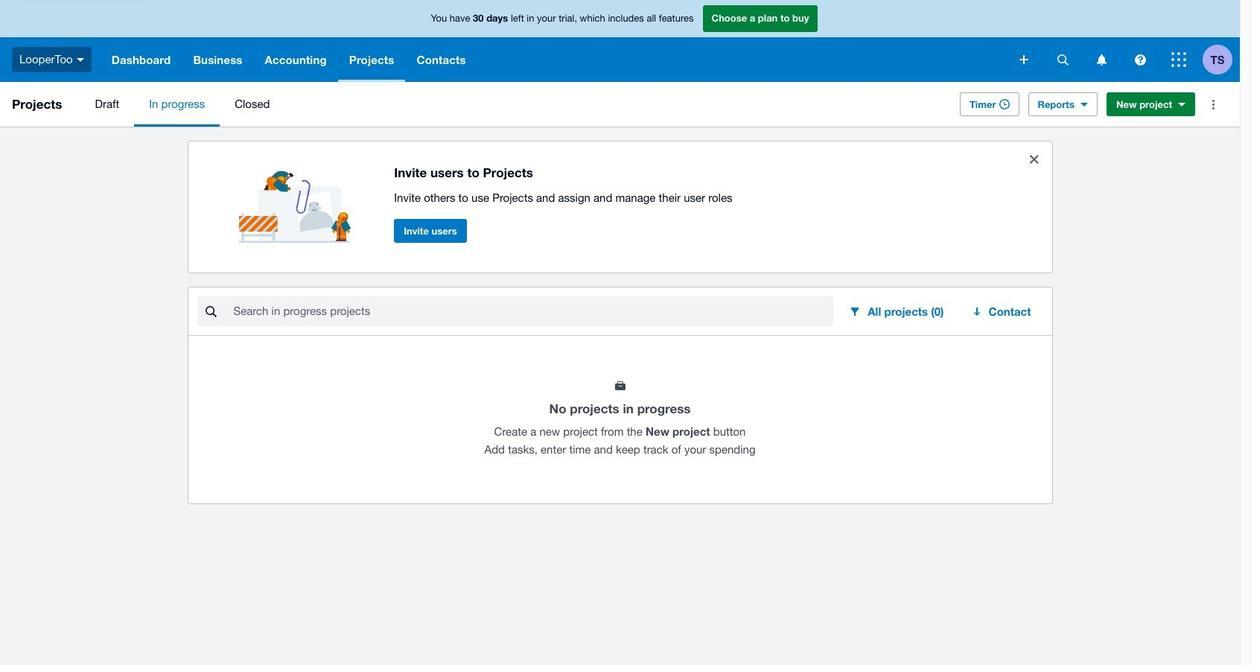 Task type: vqa. For each thing, say whether or not it's contained in the screenshot.
1,000.00
no



Task type: describe. For each thing, give the bounding box(es) containing it.
Search in progress projects search field
[[232, 297, 834, 326]]

more options image
[[1199, 89, 1229, 119]]

0 horizontal spatial svg image
[[77, 58, 84, 62]]

clear image
[[1020, 145, 1050, 174]]

invite users to projects image
[[239, 154, 359, 243]]



Task type: locate. For each thing, give the bounding box(es) containing it.
svg image
[[1172, 52, 1187, 67], [1058, 54, 1069, 65], [1097, 54, 1107, 65], [1135, 54, 1147, 65]]

banner
[[0, 0, 1241, 82]]

1 horizontal spatial svg image
[[1020, 55, 1029, 64]]

svg image
[[1020, 55, 1029, 64], [77, 58, 84, 62]]



